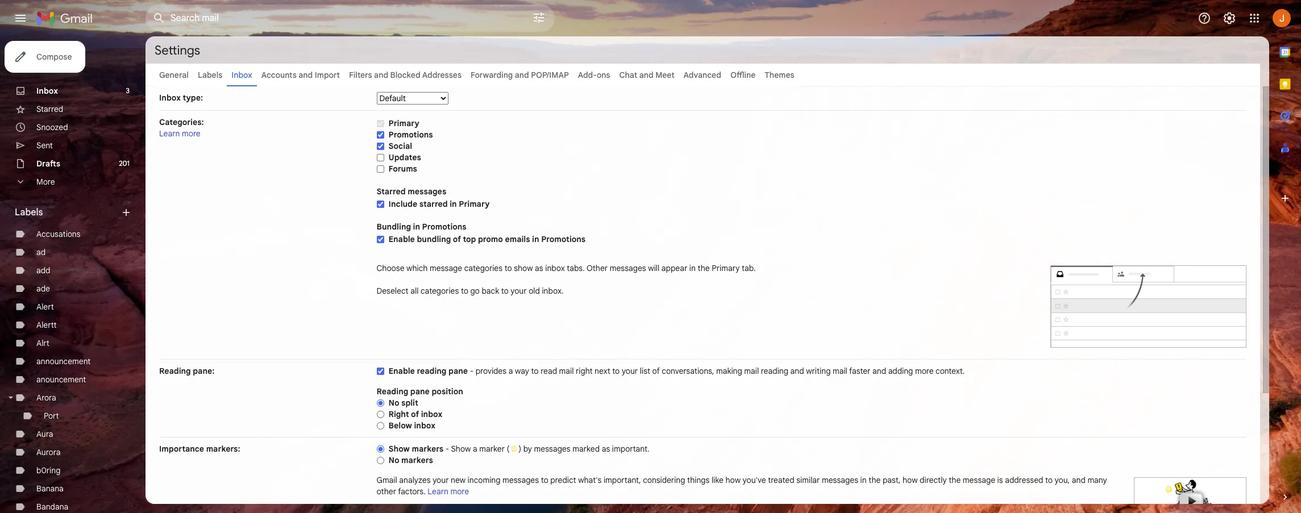Task type: describe. For each thing, give the bounding box(es) containing it.
deselect
[[377, 286, 409, 296]]

0 vertical spatial categories
[[464, 263, 503, 274]]

) by messages marked as important.
[[519, 444, 650, 454]]

Promotions checkbox
[[377, 131, 384, 139]]

0 vertical spatial a
[[509, 366, 513, 376]]

marked
[[573, 444, 600, 454]]

offline link
[[731, 70, 756, 80]]

1 vertical spatial of
[[653, 366, 660, 376]]

2 vertical spatial promotions
[[541, 234, 586, 245]]

alrt
[[36, 338, 49, 349]]

announcement
[[36, 357, 91, 367]]

past,
[[883, 475, 901, 486]]

markers:
[[206, 444, 240, 454]]

snoozed
[[36, 122, 68, 133]]

similar
[[797, 475, 820, 486]]

go
[[471, 286, 480, 296]]

alert link
[[36, 302, 54, 312]]

choose
[[377, 263, 405, 274]]

2 mail from the left
[[745, 366, 759, 376]]

2 reading from the left
[[761, 366, 789, 376]]

to left show
[[505, 263, 512, 274]]

no for no split
[[389, 398, 400, 408]]

0 vertical spatial inbox
[[545, 263, 565, 274]]

aurora link
[[36, 448, 61, 458]]

1 horizontal spatial your
[[511, 286, 527, 296]]

in right "emails"
[[532, 234, 539, 245]]

factors.
[[398, 487, 426, 497]]

to right back
[[501, 286, 509, 296]]

1 horizontal spatial primary
[[459, 199, 490, 209]]

compose
[[36, 52, 72, 62]]

201
[[119, 159, 130, 168]]

starred messages
[[377, 187, 447, 197]]

1 reading from the left
[[417, 366, 447, 376]]

forwarding and pop/imap link
[[471, 70, 569, 80]]

no split
[[389, 398, 418, 408]]

announcement link
[[36, 357, 91, 367]]

labels heading
[[15, 207, 121, 218]]

and right "filters"
[[374, 70, 388, 80]]

importance
[[159, 444, 204, 454]]

accounts and import
[[261, 70, 340, 80]]

by
[[524, 444, 532, 454]]

considering
[[643, 475, 686, 486]]

compose button
[[5, 41, 86, 73]]

provides
[[476, 366, 507, 376]]

messages right similar
[[822, 475, 859, 486]]

right
[[389, 409, 409, 420]]

themes link
[[765, 70, 795, 80]]

2 horizontal spatial inbox
[[232, 70, 252, 80]]

ade
[[36, 284, 50, 294]]

old
[[529, 286, 540, 296]]

Below inbox radio
[[377, 422, 384, 430]]

add link
[[36, 266, 50, 276]]

Include starred in Primary checkbox
[[377, 200, 384, 209]]

gmail image
[[36, 7, 98, 30]]

No split radio
[[377, 399, 384, 408]]

reading for reading pane:
[[159, 366, 191, 376]]

inbox inside labels 'navigation'
[[36, 86, 58, 96]]

analyzes
[[399, 475, 431, 486]]

to left predict on the bottom left
[[541, 475, 549, 486]]

settings image
[[1223, 11, 1237, 25]]

messages down )
[[503, 475, 539, 486]]

no markers
[[389, 456, 433, 466]]

b0ring link
[[36, 466, 61, 476]]

blocked
[[390, 70, 421, 80]]

starred link
[[36, 104, 63, 114]]

important.
[[612, 444, 650, 454]]

Right of inbox radio
[[377, 410, 384, 419]]

important,
[[604, 475, 641, 486]]

1 horizontal spatial inbox
[[159, 93, 181, 103]]

2 how from the left
[[903, 475, 918, 486]]

and left writing
[[791, 366, 804, 376]]

addressed
[[1006, 475, 1044, 486]]

in up bundling in the top of the page
[[413, 222, 420, 232]]

like
[[712, 475, 724, 486]]

other
[[587, 263, 608, 274]]

your inside gmail analyzes your new incoming messages to predict what's important, considering things like how you've treated similar messages in the past, how directly the message is addressed to you, and many other factors.
[[433, 475, 449, 486]]

Social checkbox
[[377, 142, 384, 151]]

you've
[[743, 475, 766, 486]]

messages up starred at the left top of page
[[408, 187, 447, 197]]

things
[[688, 475, 710, 486]]

below
[[389, 421, 412, 431]]

0 horizontal spatial as
[[535, 263, 543, 274]]

show markers - show a marker (
[[389, 444, 512, 454]]

1 vertical spatial inbox
[[421, 409, 443, 420]]

will
[[648, 263, 660, 274]]

No markers radio
[[377, 457, 384, 465]]

2 horizontal spatial your
[[622, 366, 638, 376]]

alertt
[[36, 320, 57, 330]]

2 horizontal spatial the
[[949, 475, 961, 486]]

in inside gmail analyzes your new incoming messages to predict what's important, considering things like how you've treated similar messages in the past, how directly the message is addressed to you, and many other factors.
[[861, 475, 867, 486]]

in right starred at the left top of page
[[450, 199, 457, 209]]

many
[[1088, 475, 1108, 486]]

0 horizontal spatial learn more link
[[159, 129, 201, 139]]

reading for reading pane position
[[377, 387, 408, 397]]

ons
[[597, 70, 610, 80]]

deselect all categories to go back to your old inbox.
[[377, 286, 564, 296]]

list
[[640, 366, 651, 376]]

labels navigation
[[0, 36, 146, 514]]

starred for starred link
[[36, 104, 63, 114]]

snoozed link
[[36, 122, 68, 133]]

drafts link
[[36, 159, 60, 169]]

chat and meet link
[[620, 70, 675, 80]]

aurora
[[36, 448, 61, 458]]

top
[[463, 234, 476, 245]]

way
[[515, 366, 529, 376]]

ade link
[[36, 284, 50, 294]]

learn inside categories: learn more
[[159, 129, 180, 139]]

0 horizontal spatial categories
[[421, 286, 459, 296]]

Updates checkbox
[[377, 153, 384, 162]]

bundling
[[417, 234, 451, 245]]

1 vertical spatial inbox link
[[36, 86, 58, 96]]

1 horizontal spatial more
[[451, 487, 469, 497]]

directly
[[920, 475, 947, 486]]

2 show from the left
[[451, 444, 471, 454]]

tab.
[[742, 263, 756, 274]]

labels for "labels" heading
[[15, 207, 43, 218]]

0 horizontal spatial a
[[473, 444, 478, 454]]

pane:
[[193, 366, 215, 376]]

show
[[514, 263, 533, 274]]

alert
[[36, 302, 54, 312]]

0 vertical spatial promotions
[[389, 130, 433, 140]]

include starred in primary
[[389, 199, 490, 209]]

right of inbox
[[389, 409, 443, 420]]

drafts
[[36, 159, 60, 169]]

labels link
[[198, 70, 223, 80]]

conversations,
[[662, 366, 715, 376]]

0 horizontal spatial -
[[446, 444, 449, 454]]

forwarding
[[471, 70, 513, 80]]

is
[[998, 475, 1004, 486]]

incoming
[[468, 475, 501, 486]]

appear
[[662, 263, 688, 274]]

enable bundling of top promo emails in promotions
[[389, 234, 586, 245]]

messages right by
[[534, 444, 571, 454]]

1 horizontal spatial -
[[470, 366, 474, 376]]



Task type: vqa. For each thing, say whether or not it's contained in the screenshot.
the 13 corresponding to Summon your best October yet
no



Task type: locate. For each thing, give the bounding box(es) containing it.
1 horizontal spatial the
[[869, 475, 881, 486]]

learn more link down the new
[[428, 487, 469, 497]]

which
[[407, 263, 428, 274]]

1 vertical spatial labels
[[15, 207, 43, 218]]

0 horizontal spatial more
[[182, 129, 201, 139]]

None checkbox
[[377, 367, 384, 376]]

1 vertical spatial message
[[963, 475, 996, 486]]

1 show from the left
[[389, 444, 410, 454]]

1 horizontal spatial show
[[451, 444, 471, 454]]

Search mail text field
[[171, 13, 500, 24]]

promotions up bundling in the top of the page
[[422, 222, 467, 232]]

1 vertical spatial as
[[602, 444, 610, 454]]

None search field
[[146, 5, 555, 32]]

reading
[[159, 366, 191, 376], [377, 387, 408, 397]]

faster
[[850, 366, 871, 376]]

to right way
[[531, 366, 539, 376]]

0 horizontal spatial inbox
[[36, 86, 58, 96]]

message right which
[[430, 263, 462, 274]]

1 vertical spatial your
[[622, 366, 638, 376]]

1 horizontal spatial labels
[[198, 70, 223, 80]]

arora
[[36, 393, 56, 403]]

2 no from the top
[[389, 456, 400, 466]]

0 horizontal spatial starred
[[36, 104, 63, 114]]

1 vertical spatial no
[[389, 456, 400, 466]]

1 vertical spatial reading
[[377, 387, 408, 397]]

inbox link right labels link
[[232, 70, 252, 80]]

1 vertical spatial -
[[446, 444, 449, 454]]

ad link
[[36, 247, 46, 258]]

back
[[482, 286, 499, 296]]

forwarding and pop/imap
[[471, 70, 569, 80]]

1 vertical spatial starred
[[377, 187, 406, 197]]

markers for no
[[402, 456, 433, 466]]

filters
[[349, 70, 372, 80]]

import
[[315, 70, 340, 80]]

starred
[[36, 104, 63, 114], [377, 187, 406, 197]]

banana
[[36, 484, 64, 494]]

0 horizontal spatial labels
[[15, 207, 43, 218]]

learn more link
[[159, 129, 201, 139], [428, 487, 469, 497]]

1 horizontal spatial how
[[903, 475, 918, 486]]

more
[[36, 177, 55, 187]]

0 vertical spatial no
[[389, 398, 400, 408]]

how
[[726, 475, 741, 486], [903, 475, 918, 486]]

mail right making
[[745, 366, 759, 376]]

show up no markers
[[389, 444, 410, 454]]

1 horizontal spatial categories
[[464, 263, 503, 274]]

making
[[717, 366, 743, 376]]

learn more link down categories:
[[159, 129, 201, 139]]

1 vertical spatial primary
[[459, 199, 490, 209]]

0 vertical spatial starred
[[36, 104, 63, 114]]

a left way
[[509, 366, 513, 376]]

0 vertical spatial of
[[453, 234, 461, 245]]

pane up position
[[449, 366, 468, 376]]

as right show
[[535, 263, 543, 274]]

more right adding
[[916, 366, 934, 376]]

2 horizontal spatial mail
[[833, 366, 848, 376]]

1 vertical spatial learn
[[428, 487, 449, 497]]

bandana
[[36, 502, 68, 512]]

starred up snoozed at the left top of page
[[36, 104, 63, 114]]

more down categories:
[[182, 129, 201, 139]]

1 horizontal spatial learn more link
[[428, 487, 469, 497]]

inbox left type:
[[159, 93, 181, 103]]

Primary checkbox
[[377, 119, 384, 128]]

the right directly
[[949, 475, 961, 486]]

inbox right labels link
[[232, 70, 252, 80]]

as
[[535, 263, 543, 274], [602, 444, 610, 454]]

reading left the pane:
[[159, 366, 191, 376]]

3 mail from the left
[[833, 366, 848, 376]]

- up learn more
[[446, 444, 449, 454]]

read
[[541, 366, 557, 376]]

adding
[[889, 366, 914, 376]]

0 vertical spatial -
[[470, 366, 474, 376]]

Forums checkbox
[[377, 165, 384, 173]]

0 vertical spatial more
[[182, 129, 201, 139]]

of up below inbox
[[411, 409, 419, 420]]

None radio
[[377, 445, 384, 454]]

chat and meet
[[620, 70, 675, 80]]

emails
[[505, 234, 530, 245]]

1 horizontal spatial mail
[[745, 366, 759, 376]]

and right the chat
[[640, 70, 654, 80]]

2 vertical spatial inbox
[[414, 421, 436, 431]]

the right appear
[[698, 263, 710, 274]]

more button
[[0, 173, 136, 191]]

0 vertical spatial primary
[[389, 118, 420, 129]]

2 vertical spatial more
[[451, 487, 469, 497]]

reading up reading pane position
[[417, 366, 447, 376]]

0 horizontal spatial pane
[[410, 387, 430, 397]]

no right no markers option
[[389, 456, 400, 466]]

inbox link up starred link
[[36, 86, 58, 96]]

inbox up starred link
[[36, 86, 58, 96]]

main menu image
[[14, 11, 27, 25]]

1 horizontal spatial starred
[[377, 187, 406, 197]]

markers up no markers
[[412, 444, 444, 454]]

your
[[511, 286, 527, 296], [622, 366, 638, 376], [433, 475, 449, 486]]

other
[[377, 487, 396, 497]]

1 horizontal spatial reading
[[761, 366, 789, 376]]

a
[[509, 366, 513, 376], [473, 444, 478, 454]]

categories right "all"
[[421, 286, 459, 296]]

show
[[389, 444, 410, 454], [451, 444, 471, 454]]

enable for enable reading pane - provides a way to read mail right next to your list of conversations, making mail reading and writing mail faster and adding more context.
[[389, 366, 415, 376]]

labels down more
[[15, 207, 43, 218]]

starred up include starred in primary option in the left top of the page
[[377, 187, 406, 197]]

message inside gmail analyzes your new incoming messages to predict what's important, considering things like how you've treated similar messages in the past, how directly the message is addressed to you, and many other factors.
[[963, 475, 996, 486]]

0 horizontal spatial inbox link
[[36, 86, 58, 96]]

1 no from the top
[[389, 398, 400, 408]]

promotions up choose which message categories to show as inbox tabs. other messages will appear in the primary tab. at the bottom of the page
[[541, 234, 586, 245]]

categories
[[464, 263, 503, 274], [421, 286, 459, 296]]

1 how from the left
[[726, 475, 741, 486]]

2 enable from the top
[[389, 366, 415, 376]]

0 horizontal spatial reading
[[159, 366, 191, 376]]

enable reading pane - provides a way to read mail right next to your list of conversations, making mail reading and writing mail faster and adding more context.
[[389, 366, 965, 376]]

next
[[595, 366, 611, 376]]

1 vertical spatial promotions
[[422, 222, 467, 232]]

bandana link
[[36, 502, 68, 512]]

accounts and import link
[[261, 70, 340, 80]]

2 vertical spatial your
[[433, 475, 449, 486]]

in right appear
[[690, 263, 696, 274]]

and left import
[[299, 70, 313, 80]]

of right list
[[653, 366, 660, 376]]

to left go
[[461, 286, 468, 296]]

arora link
[[36, 393, 56, 403]]

0 horizontal spatial the
[[698, 263, 710, 274]]

promotions up social
[[389, 130, 433, 140]]

0 horizontal spatial mail
[[559, 366, 574, 376]]

message left is
[[963, 475, 996, 486]]

position
[[432, 387, 463, 397]]

and right the faster
[[873, 366, 887, 376]]

starred
[[420, 199, 448, 209]]

bundling
[[377, 222, 411, 232]]

0 vertical spatial as
[[535, 263, 543, 274]]

chat
[[620, 70, 638, 80]]

tab list
[[1270, 36, 1302, 473]]

labels up type:
[[198, 70, 223, 80]]

2 vertical spatial primary
[[712, 263, 740, 274]]

0 horizontal spatial primary
[[389, 118, 420, 129]]

how right past,
[[903, 475, 918, 486]]

0 vertical spatial learn more link
[[159, 129, 201, 139]]

add-ons
[[578, 70, 610, 80]]

and left the pop/imap
[[515, 70, 529, 80]]

a left marker
[[473, 444, 478, 454]]

1 enable from the top
[[389, 234, 415, 245]]

aura
[[36, 429, 53, 440]]

1 vertical spatial categories
[[421, 286, 459, 296]]

0 vertical spatial pane
[[449, 366, 468, 376]]

right
[[576, 366, 593, 376]]

port
[[44, 411, 59, 421]]

1 vertical spatial a
[[473, 444, 478, 454]]

your left list
[[622, 366, 638, 376]]

enable for enable bundling of top promo emails in promotions
[[389, 234, 415, 245]]

search mail image
[[149, 8, 169, 28]]

mail left the faster
[[833, 366, 848, 376]]

0 horizontal spatial of
[[411, 409, 419, 420]]

show left marker
[[451, 444, 471, 454]]

messages
[[408, 187, 447, 197], [610, 263, 646, 274], [534, 444, 571, 454], [503, 475, 539, 486], [822, 475, 859, 486]]

markers for show
[[412, 444, 444, 454]]

inbox left the 'tabs.' at the bottom left of page
[[545, 263, 565, 274]]

pane up split
[[410, 387, 430, 397]]

learn more
[[428, 487, 469, 497]]

your left old
[[511, 286, 527, 296]]

sent link
[[36, 140, 53, 151]]

0 horizontal spatial message
[[430, 263, 462, 274]]

promo
[[478, 234, 503, 245]]

0 horizontal spatial your
[[433, 475, 449, 486]]

learn down categories:
[[159, 129, 180, 139]]

more inside categories: learn more
[[182, 129, 201, 139]]

1 horizontal spatial of
[[453, 234, 461, 245]]

and
[[299, 70, 313, 80], [374, 70, 388, 80], [515, 70, 529, 80], [640, 70, 654, 80], [791, 366, 804, 376], [873, 366, 887, 376], [1072, 475, 1086, 486]]

1 horizontal spatial message
[[963, 475, 996, 486]]

how right like at the right
[[726, 475, 741, 486]]

2 horizontal spatial of
[[653, 366, 660, 376]]

0 vertical spatial markers
[[412, 444, 444, 454]]

categories: learn more
[[159, 117, 204, 139]]

1 vertical spatial enable
[[389, 366, 415, 376]]

0 vertical spatial inbox link
[[232, 70, 252, 80]]

0 vertical spatial learn
[[159, 129, 180, 139]]

split
[[402, 398, 418, 408]]

anouncement
[[36, 375, 86, 385]]

type:
[[183, 93, 203, 103]]

1 mail from the left
[[559, 366, 574, 376]]

labels for labels link
[[198, 70, 223, 80]]

b0ring
[[36, 466, 61, 476]]

-
[[470, 366, 474, 376], [446, 444, 449, 454]]

0 horizontal spatial learn
[[159, 129, 180, 139]]

1 vertical spatial more
[[916, 366, 934, 376]]

1 vertical spatial pane
[[410, 387, 430, 397]]

forums
[[389, 164, 417, 174]]

1 horizontal spatial as
[[602, 444, 610, 454]]

primary up social
[[389, 118, 420, 129]]

of left top on the top
[[453, 234, 461, 245]]

support image
[[1198, 11, 1212, 25]]

0 vertical spatial labels
[[198, 70, 223, 80]]

categories up back
[[464, 263, 503, 274]]

2 horizontal spatial more
[[916, 366, 934, 376]]

to left "you,"
[[1046, 475, 1053, 486]]

reading left writing
[[761, 366, 789, 376]]

starred for starred messages
[[377, 187, 406, 197]]

starred inside labels 'navigation'
[[36, 104, 63, 114]]

link to an instructional video for priority inbox image
[[1135, 478, 1247, 514]]

0 vertical spatial message
[[430, 263, 462, 274]]

0 vertical spatial your
[[511, 286, 527, 296]]

no up "right"
[[389, 398, 400, 408]]

new
[[451, 475, 466, 486]]

settings
[[155, 42, 200, 58]]

offline
[[731, 70, 756, 80]]

to right "next"
[[613, 366, 620, 376]]

1 vertical spatial markers
[[402, 456, 433, 466]]

markers
[[412, 444, 444, 454], [402, 456, 433, 466]]

messages left 'will'
[[610, 263, 646, 274]]

in left past,
[[861, 475, 867, 486]]

filters and blocked addresses link
[[349, 70, 462, 80]]

reading pane:
[[159, 366, 215, 376]]

general link
[[159, 70, 189, 80]]

your up learn more
[[433, 475, 449, 486]]

enable down bundling
[[389, 234, 415, 245]]

1 horizontal spatial inbox link
[[232, 70, 252, 80]]

markers up analyzes
[[402, 456, 433, 466]]

1 horizontal spatial learn
[[428, 487, 449, 497]]

1 horizontal spatial reading
[[377, 387, 408, 397]]

learn down analyzes
[[428, 487, 449, 497]]

anouncement link
[[36, 375, 86, 385]]

1 horizontal spatial pane
[[449, 366, 468, 376]]

2 horizontal spatial primary
[[712, 263, 740, 274]]

0 vertical spatial enable
[[389, 234, 415, 245]]

what's
[[578, 475, 602, 486]]

mail right read
[[559, 366, 574, 376]]

0 horizontal spatial how
[[726, 475, 741, 486]]

primary left tab. on the bottom right of the page
[[712, 263, 740, 274]]

)
[[519, 444, 522, 454]]

inbox down right of inbox
[[414, 421, 436, 431]]

add-ons link
[[578, 70, 610, 80]]

the left past,
[[869, 475, 881, 486]]

as right the marked
[[602, 444, 610, 454]]

and inside gmail analyzes your new incoming messages to predict what's important, considering things like how you've treated similar messages in the past, how directly the message is addressed to you, and many other factors.
[[1072, 475, 1086, 486]]

0 vertical spatial reading
[[159, 366, 191, 376]]

enable up reading pane position
[[389, 366, 415, 376]]

ad
[[36, 247, 46, 258]]

1 horizontal spatial a
[[509, 366, 513, 376]]

more down the new
[[451, 487, 469, 497]]

choose which message categories to show as inbox tabs. other messages will appear in the primary tab.
[[377, 263, 756, 274]]

gmail analyzes your new incoming messages to predict what's important, considering things like how you've treated similar messages in the past, how directly the message is addressed to you, and many other factors.
[[377, 475, 1108, 497]]

inbox.
[[542, 286, 564, 296]]

0 horizontal spatial reading
[[417, 366, 447, 376]]

2 vertical spatial of
[[411, 409, 419, 420]]

reading
[[417, 366, 447, 376], [761, 366, 789, 376]]

labels inside labels 'navigation'
[[15, 207, 43, 218]]

reading up no split
[[377, 387, 408, 397]]

no for no markers
[[389, 456, 400, 466]]

to
[[505, 263, 512, 274], [461, 286, 468, 296], [501, 286, 509, 296], [531, 366, 539, 376], [613, 366, 620, 376], [541, 475, 549, 486], [1046, 475, 1053, 486]]

primary up top on the top
[[459, 199, 490, 209]]

inbox up below inbox
[[421, 409, 443, 420]]

0 horizontal spatial show
[[389, 444, 410, 454]]

advanced search options image
[[528, 6, 550, 29]]

below inbox
[[389, 421, 436, 431]]

and right "you,"
[[1072, 475, 1086, 486]]

gmail
[[377, 475, 397, 486]]

Enable bundling of top promo emails in Promotions checkbox
[[377, 235, 384, 244]]

- left provides
[[470, 366, 474, 376]]

1 vertical spatial learn more link
[[428, 487, 469, 497]]



